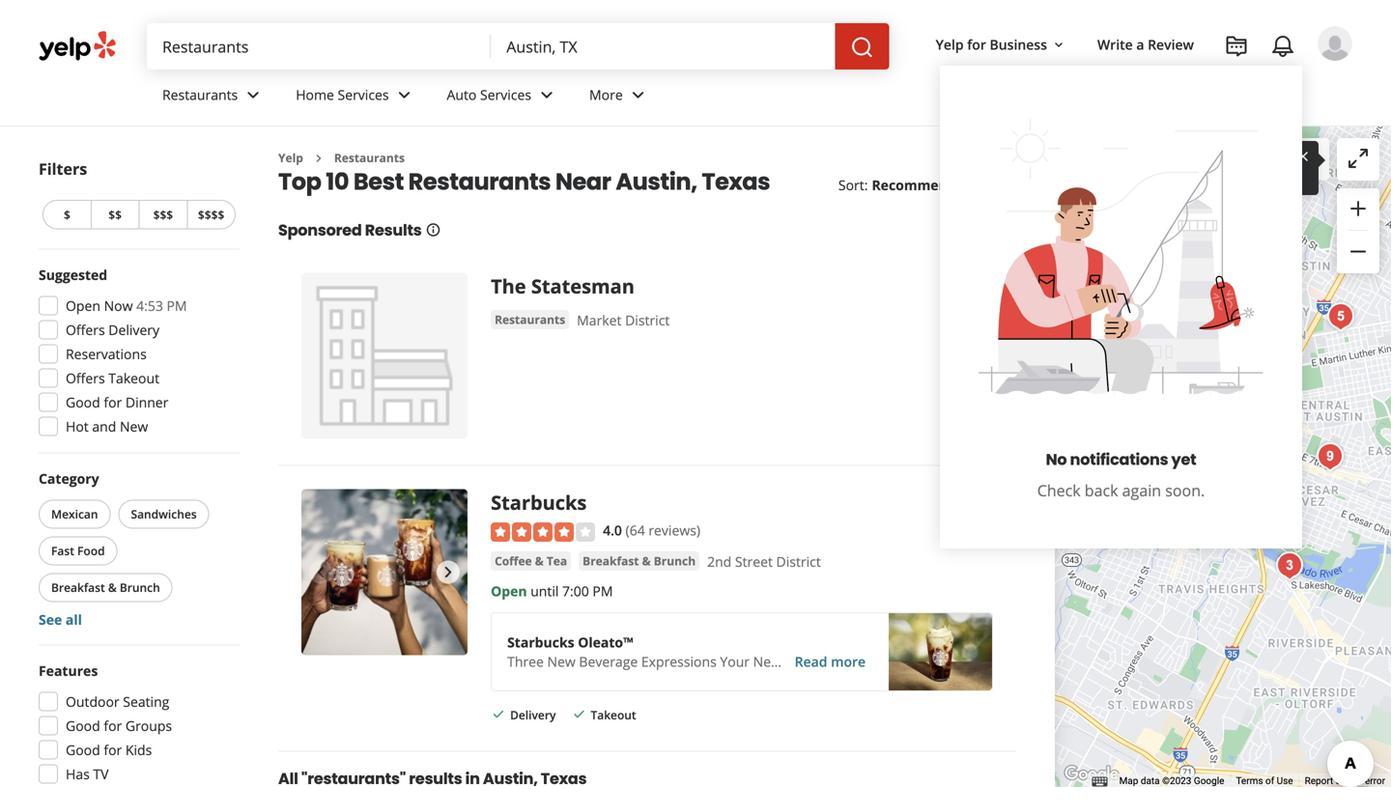 Task type: locate. For each thing, give the bounding box(es) containing it.
breakfast & brunch button
[[579, 552, 700, 571], [39, 573, 173, 602]]

1 horizontal spatial services
[[480, 86, 531, 104]]

1618 asian fusion image
[[1270, 547, 1309, 585]]

3 good from the top
[[66, 741, 100, 759]]

0 vertical spatial coffee
[[495, 553, 532, 569]]

breakfast inside 'link'
[[583, 553, 639, 569]]

0 horizontal spatial coffee
[[495, 553, 532, 569]]

map left to
[[1159, 152, 1184, 168]]

brunch inside group
[[120, 580, 160, 596]]

1 good from the top
[[66, 393, 100, 412]]

1 vertical spatial good
[[66, 717, 100, 735]]

a right get
[[1222, 152, 1229, 168]]

24 chevron down v2 image for more
[[627, 83, 650, 107]]

sandwiches
[[131, 506, 197, 522]]

a for report
[[1336, 775, 1341, 787]]

0 horizontal spatial map
[[1159, 152, 1184, 168]]

& inside 'link'
[[642, 553, 651, 569]]

None search field
[[147, 23, 893, 70]]

1 horizontal spatial yelp
[[936, 35, 964, 54]]

more
[[831, 652, 866, 671]]

1 services from the left
[[338, 86, 389, 104]]

better
[[1232, 152, 1266, 168]]

good up the hot
[[66, 393, 100, 412]]

offers for offers delivery
[[66, 321, 105, 339]]

2nd
[[707, 552, 732, 571]]

map inside expand the map to get a better look at the businesses near you.
[[1159, 152, 1184, 168]]

2 vertical spatial restaurants link
[[491, 310, 569, 329]]

map data ©2023 google
[[1119, 775, 1224, 787]]

2 vertical spatial a
[[1336, 775, 1341, 787]]

district right market
[[625, 311, 670, 329]]

map right as
[[1244, 150, 1273, 169]]

near
[[1220, 168, 1245, 184]]

business categories element
[[147, 70, 1352, 126]]

for
[[967, 35, 986, 54], [104, 393, 122, 412], [104, 717, 122, 735], [104, 741, 122, 759]]

1 vertical spatial pm
[[593, 582, 613, 600]]

for left business
[[967, 35, 986, 54]]

1 horizontal spatial delivery
[[510, 707, 556, 723]]

tv
[[93, 765, 109, 783]]

district right street
[[776, 552, 821, 571]]

2 horizontal spatial map
[[1343, 775, 1363, 787]]

for down 'good for groups'
[[104, 741, 122, 759]]

1 horizontal spatial brunch
[[654, 553, 696, 569]]

2 horizontal spatial restaurants link
[[491, 310, 569, 329]]

0 vertical spatial a
[[1136, 35, 1144, 54]]

1 vertical spatial restaurants link
[[334, 150, 405, 166]]

expand the map to get a better look at the businesses near you. tooltip
[[1077, 141, 1319, 195]]

close image
[[1295, 147, 1311, 164]]

pm right 4:53
[[167, 297, 187, 315]]

expand
[[1093, 152, 1134, 168]]

1 horizontal spatial 24 chevron down v2 image
[[535, 83, 558, 107]]

outdoor
[[66, 693, 119, 711]]

see all
[[39, 611, 82, 629]]

starbucks
[[491, 489, 587, 516], [507, 633, 574, 652]]

reviews)
[[649, 521, 700, 540]]

no notifications yet check back again soon.
[[1037, 449, 1205, 501]]

24 chevron down v2 image inside more link
[[627, 83, 650, 107]]

None field
[[162, 36, 476, 57], [507, 36, 820, 57]]

takeout up dinner
[[108, 369, 159, 387]]

none field near
[[507, 36, 820, 57]]

map
[[1119, 775, 1138, 787]]

map region
[[1020, 0, 1391, 787]]

for for groups
[[104, 717, 122, 735]]

look
[[1093, 168, 1117, 184]]

business
[[990, 35, 1047, 54]]

your
[[720, 652, 750, 671]]

2 services from the left
[[480, 86, 531, 104]]

0 horizontal spatial 24 chevron down v2 image
[[242, 83, 265, 107]]

map
[[1244, 150, 1273, 169], [1159, 152, 1184, 168], [1343, 775, 1363, 787]]

0 vertical spatial brunch
[[654, 553, 696, 569]]

next image
[[437, 561, 460, 584]]

services right auto
[[480, 86, 531, 104]]

0 horizontal spatial brunch
[[120, 580, 160, 596]]

24 chevron down v2 image right auto services
[[535, 83, 558, 107]]

group containing features
[[33, 661, 240, 787]]

breakfast for top breakfast & brunch button
[[583, 553, 639, 569]]

the statesman image
[[1160, 384, 1199, 423]]

write a review
[[1097, 35, 1194, 54]]

& down fast food button
[[108, 580, 117, 596]]

takeout right 16 checkmark v2 icon
[[591, 707, 636, 723]]

0 horizontal spatial pm
[[167, 297, 187, 315]]

1 vertical spatial breakfast
[[51, 580, 105, 596]]

a right report
[[1336, 775, 1341, 787]]

0 horizontal spatial district
[[625, 311, 670, 329]]

see all button
[[39, 611, 82, 629]]

breakfast & brunch inside 'link'
[[583, 553, 696, 569]]

& down 4.0 (64 reviews)
[[642, 553, 651, 569]]

1 horizontal spatial map
[[1244, 150, 1273, 169]]

0 vertical spatial breakfast
[[583, 553, 639, 569]]

read more
[[795, 652, 866, 671]]

breakfast & brunch button down (64
[[579, 552, 700, 571]]

24 chevron down v2 image
[[242, 83, 265, 107], [535, 83, 558, 107], [627, 83, 650, 107]]

open left until
[[491, 582, 527, 600]]

good
[[66, 393, 100, 412], [66, 717, 100, 735], [66, 741, 100, 759]]

tea
[[547, 553, 567, 569]]

good up has tv
[[66, 741, 100, 759]]

starbucks up 4 star rating image
[[491, 489, 587, 516]]

offers up reservations
[[66, 321, 105, 339]]

pm inside group
[[167, 297, 187, 315]]

0 horizontal spatial delivery
[[108, 321, 159, 339]]

good for good for groups
[[66, 717, 100, 735]]

offers
[[66, 321, 105, 339], [66, 369, 105, 387]]

street
[[735, 552, 773, 571]]

0 vertical spatial breakfast & brunch
[[583, 553, 696, 569]]

for up the good for kids
[[104, 717, 122, 735]]

new right your on the bottom right of the page
[[753, 652, 781, 671]]

pm for sponsored results
[[593, 582, 613, 600]]

1 vertical spatial coffee
[[785, 652, 826, 671]]

report
[[1305, 775, 1333, 787]]

sort: recommended
[[838, 176, 973, 194]]

beverage
[[579, 652, 638, 671]]

1 vertical spatial takeout
[[591, 707, 636, 723]]

2nd street district
[[707, 552, 821, 571]]

breakfast for breakfast & brunch button to the bottom
[[51, 580, 105, 596]]

open inside group
[[66, 297, 100, 315]]

1 vertical spatial brunch
[[120, 580, 160, 596]]

sort:
[[838, 176, 868, 194]]

a inside expand the map to get a better look at the businesses near you.
[[1222, 152, 1229, 168]]

delivery inside group
[[108, 321, 159, 339]]

notifications image
[[1271, 35, 1295, 58]]

7:00
[[562, 582, 589, 600]]

use
[[1277, 775, 1293, 787]]

24 chevron down v2 image left home
[[242, 83, 265, 107]]

delivery right 16 checkmark v2 image
[[510, 707, 556, 723]]

1 horizontal spatial breakfast & brunch
[[583, 553, 696, 569]]

16 checkmark v2 image
[[491, 707, 506, 722]]

0 vertical spatial pm
[[167, 297, 187, 315]]

2 vertical spatial good
[[66, 741, 100, 759]]

yelp inside button
[[936, 35, 964, 54]]

no
[[1046, 449, 1067, 470]]

takeout
[[108, 369, 159, 387], [591, 707, 636, 723]]

0 horizontal spatial open
[[66, 297, 100, 315]]

write
[[1097, 35, 1133, 54]]

breakfast up all
[[51, 580, 105, 596]]

mexican button
[[39, 500, 111, 529]]

3 24 chevron down v2 image from the left
[[627, 83, 650, 107]]

good for dinner
[[66, 393, 168, 412]]

1 horizontal spatial none field
[[507, 36, 820, 57]]

0 horizontal spatial breakfast
[[51, 580, 105, 596]]

filters
[[39, 158, 87, 179]]

breakfast & brunch button down food
[[39, 573, 173, 602]]

1 horizontal spatial takeout
[[591, 707, 636, 723]]

1 vertical spatial a
[[1222, 152, 1229, 168]]

near
[[555, 166, 611, 198]]

24 chevron down v2 image for auto services
[[535, 83, 558, 107]]

oleato™
[[578, 633, 633, 652]]

& left the tea
[[535, 553, 544, 569]]

0 horizontal spatial takeout
[[108, 369, 159, 387]]

coffee
[[495, 553, 532, 569], [785, 652, 826, 671]]

starbucks up 'three'
[[507, 633, 574, 652]]

map for error
[[1343, 775, 1363, 787]]

0 vertical spatial delivery
[[108, 321, 159, 339]]

24 chevron down v2 image inside auto services link
[[535, 83, 558, 107]]

good down outdoor
[[66, 717, 100, 735]]

0 horizontal spatial breakfast & brunch
[[51, 580, 160, 596]]

zoom out image
[[1347, 240, 1370, 263]]

error
[[1365, 775, 1385, 787]]

map left error
[[1343, 775, 1363, 787]]

0 vertical spatial open
[[66, 297, 100, 315]]

0 horizontal spatial a
[[1136, 35, 1144, 54]]

and
[[92, 417, 116, 436]]

0 vertical spatial restaurants link
[[147, 70, 280, 126]]

yelp left 16 chevron right v2 image
[[278, 150, 303, 166]]

yelp left business
[[936, 35, 964, 54]]

1 horizontal spatial breakfast
[[583, 553, 639, 569]]

for inside button
[[967, 35, 986, 54]]

new
[[120, 417, 148, 436], [547, 652, 576, 671], [753, 652, 781, 671]]

breakfast & brunch down food
[[51, 580, 160, 596]]

breakfast down 4.0
[[583, 553, 639, 569]]

group
[[1337, 188, 1380, 273], [33, 265, 240, 442], [35, 469, 240, 629], [33, 661, 240, 787]]

starbucks oleato™
[[507, 633, 633, 652]]

brunch down reviews)
[[654, 553, 696, 569]]

good for good for kids
[[66, 741, 100, 759]]

delivery down open now 4:53 pm
[[108, 321, 159, 339]]

the statesman
[[491, 273, 635, 299]]

home services link
[[280, 70, 431, 126]]

moves
[[1276, 150, 1318, 169]]

suggested
[[39, 266, 107, 284]]

$
[[64, 207, 70, 223]]

terms
[[1236, 775, 1263, 787]]

zoom in image
[[1347, 197, 1370, 220]]

1 offers from the top
[[66, 321, 105, 339]]

restaurants button
[[491, 310, 569, 329]]

offers takeout
[[66, 369, 159, 387]]

1 vertical spatial offers
[[66, 369, 105, 387]]

brunch inside 'link'
[[654, 553, 696, 569]]

open for sponsored results
[[491, 582, 527, 600]]

2 offers from the top
[[66, 369, 105, 387]]

&
[[535, 553, 544, 569], [642, 553, 651, 569], [108, 580, 117, 596]]

0 vertical spatial breakfast & brunch button
[[579, 552, 700, 571]]

16 chevron right v2 image
[[311, 151, 326, 166]]

for for business
[[967, 35, 986, 54]]

report a map error
[[1305, 775, 1385, 787]]

0 horizontal spatial new
[[120, 417, 148, 436]]

coffee left ritual
[[785, 652, 826, 671]]

qi austin image
[[1147, 383, 1185, 421]]

2 24 chevron down v2 image from the left
[[535, 83, 558, 107]]

for for dinner
[[104, 393, 122, 412]]

2 none field from the left
[[507, 36, 820, 57]]

a right write
[[1136, 35, 1144, 54]]

a
[[1136, 35, 1144, 54], [1222, 152, 1229, 168], [1336, 775, 1341, 787]]

coffee down 4 star rating image
[[495, 553, 532, 569]]

search image
[[851, 36, 874, 59]]

google
[[1194, 775, 1224, 787]]

suerte image
[[1311, 438, 1349, 476]]

breakfast & brunch inside group
[[51, 580, 160, 596]]

0 vertical spatial good
[[66, 393, 100, 412]]

map for to
[[1159, 152, 1184, 168]]

$$
[[108, 207, 122, 223]]

0 vertical spatial district
[[625, 311, 670, 329]]

search
[[1180, 150, 1223, 169]]

open
[[66, 297, 100, 315], [491, 582, 527, 600]]

0 vertical spatial offers
[[66, 321, 105, 339]]

of
[[1266, 775, 1274, 787]]

brunch down sandwiches button
[[120, 580, 160, 596]]

restaurants link
[[147, 70, 280, 126], [334, 150, 405, 166], [491, 310, 569, 329]]

24 chevron down v2 image right more
[[627, 83, 650, 107]]

new down dinner
[[120, 417, 148, 436]]

0 vertical spatial starbucks
[[491, 489, 587, 516]]

1 horizontal spatial &
[[535, 553, 544, 569]]

results
[[365, 219, 422, 241]]

texas
[[702, 166, 770, 198]]

2 good from the top
[[66, 717, 100, 735]]

1 horizontal spatial pm
[[593, 582, 613, 600]]

1 vertical spatial yelp
[[278, 150, 303, 166]]

10
[[326, 166, 349, 198]]

mexican
[[51, 506, 98, 522]]

map for moves
[[1244, 150, 1273, 169]]

0 vertical spatial yelp
[[936, 35, 964, 54]]

1 horizontal spatial a
[[1222, 152, 1229, 168]]

restaurants inside restaurants button
[[495, 311, 565, 327]]

24 chevron down v2 image
[[393, 83, 416, 107]]

1 vertical spatial breakfast & brunch
[[51, 580, 160, 596]]

24 chevron down v2 image for restaurants
[[242, 83, 265, 107]]

& for coffee & tea link
[[535, 553, 544, 569]]

pm right 7:00
[[593, 582, 613, 600]]

2 horizontal spatial 24 chevron down v2 image
[[627, 83, 650, 107]]

0 horizontal spatial yelp
[[278, 150, 303, 166]]

good for good for dinner
[[66, 393, 100, 412]]

services left 24 chevron down v2 icon
[[338, 86, 389, 104]]

pm for filters
[[167, 297, 187, 315]]

group containing category
[[35, 469, 240, 629]]

review
[[1148, 35, 1194, 54]]

0 horizontal spatial &
[[108, 580, 117, 596]]

$$ button
[[91, 200, 139, 229]]

1 24 chevron down v2 image from the left
[[242, 83, 265, 107]]

©2023
[[1162, 775, 1192, 787]]

1 vertical spatial starbucks
[[507, 633, 574, 652]]

2 horizontal spatial a
[[1336, 775, 1341, 787]]

1 horizontal spatial breakfast & brunch button
[[579, 552, 700, 571]]

1 horizontal spatial new
[[547, 652, 576, 671]]

0 horizontal spatial services
[[338, 86, 389, 104]]

brunch
[[654, 553, 696, 569], [120, 580, 160, 596]]

& for breakfast & brunch 'link'
[[642, 553, 651, 569]]

0 horizontal spatial breakfast & brunch button
[[39, 573, 173, 602]]

open down suggested
[[66, 297, 100, 315]]

brunch for top breakfast & brunch button
[[654, 553, 696, 569]]

offers down reservations
[[66, 369, 105, 387]]

breakfast & brunch down (64
[[583, 553, 696, 569]]

0 horizontal spatial none field
[[162, 36, 476, 57]]

1 vertical spatial district
[[776, 552, 821, 571]]

none field up more link
[[507, 36, 820, 57]]

new down starbucks oleato™
[[547, 652, 576, 671]]

yelp for business button
[[928, 27, 1074, 62]]

expand map image
[[1347, 147, 1370, 170]]

1 none field from the left
[[162, 36, 476, 57]]

1 vertical spatial open
[[491, 582, 527, 600]]

1 horizontal spatial open
[[491, 582, 527, 600]]

for down offers takeout
[[104, 393, 122, 412]]

none field up home
[[162, 36, 476, 57]]

2 horizontal spatial &
[[642, 553, 651, 569]]

breakfast inside group
[[51, 580, 105, 596]]



Task type: describe. For each thing, give the bounding box(es) containing it.
$$$$ button
[[187, 200, 236, 229]]

three
[[507, 652, 544, 671]]

at
[[1120, 168, 1131, 184]]

$$$$
[[198, 207, 224, 223]]

coffee & tea button
[[491, 552, 571, 571]]

fast food button
[[39, 537, 117, 566]]

good for groups
[[66, 717, 172, 735]]

now
[[104, 297, 133, 315]]

1 horizontal spatial restaurants link
[[334, 150, 405, 166]]

outdoor seating
[[66, 693, 169, 711]]

again
[[1122, 480, 1161, 501]]

odd duck image
[[1093, 488, 1131, 527]]

& inside group
[[108, 580, 117, 596]]

0 vertical spatial takeout
[[108, 369, 159, 387]]

brunch for breakfast & brunch button to the bottom
[[120, 580, 160, 596]]

1 horizontal spatial coffee
[[785, 652, 826, 671]]

for for kids
[[104, 741, 122, 759]]

group containing suggested
[[33, 265, 240, 442]]

4 star rating image
[[491, 523, 595, 542]]

has
[[66, 765, 90, 783]]

1 vertical spatial delivery
[[510, 707, 556, 723]]

open for filters
[[66, 297, 100, 315]]

google image
[[1060, 762, 1123, 787]]

coffee inside button
[[495, 553, 532, 569]]

16 info v2 image
[[426, 222, 441, 238]]

write a review link
[[1090, 27, 1202, 62]]

2 horizontal spatial new
[[753, 652, 781, 671]]

projects image
[[1225, 35, 1248, 58]]

chuy's image
[[1085, 427, 1123, 466]]

soon.
[[1165, 480, 1205, 501]]

Near text field
[[507, 36, 820, 57]]

breakfast & brunch for breakfast & brunch button to the bottom
[[51, 580, 160, 596]]

fast food
[[51, 543, 105, 559]]

previous image
[[309, 561, 332, 584]]

see
[[39, 611, 62, 629]]

error illustration image
[[957, 97, 1285, 425]]

breakfast & brunch link
[[579, 552, 700, 571]]

the statesman link
[[491, 273, 635, 299]]

yelp for yelp link
[[278, 150, 303, 166]]

auto services
[[447, 86, 531, 104]]

0 horizontal spatial restaurants link
[[147, 70, 280, 126]]

16 checkmark v2 image
[[571, 707, 587, 722]]

data
[[1141, 775, 1160, 787]]

home services
[[296, 86, 389, 104]]

breakfast & brunch for top breakfast & brunch button
[[583, 553, 696, 569]]

the
[[491, 273, 526, 299]]

auto services link
[[431, 70, 574, 126]]

you.
[[1248, 168, 1272, 184]]

to
[[1187, 152, 1198, 168]]

kids
[[125, 741, 152, 759]]

more
[[589, 86, 623, 104]]

best
[[353, 166, 404, 198]]

starbucks link
[[491, 489, 587, 516]]

notifications
[[1070, 449, 1168, 470]]

Find text field
[[162, 36, 476, 57]]

offers for offers takeout
[[66, 369, 105, 387]]

check
[[1037, 480, 1081, 501]]

salty sow image
[[1321, 298, 1360, 336]]

groups
[[125, 717, 172, 735]]

services for home services
[[338, 86, 389, 104]]

services for auto services
[[480, 86, 531, 104]]

dinner
[[125, 393, 168, 412]]

recommended button
[[872, 176, 992, 194]]

expand the map to get a better look at the businesses near you.
[[1093, 152, 1272, 184]]

three new beverage expressions your new coffee ritual
[[507, 652, 865, 671]]

open until 7:00 pm
[[491, 582, 613, 600]]

hot
[[66, 417, 89, 436]]

austin,
[[616, 166, 697, 198]]

a for write
[[1136, 35, 1144, 54]]

$ button
[[43, 200, 91, 229]]

fast
[[51, 543, 74, 559]]

good for kids
[[66, 741, 152, 759]]

tenten image
[[1174, 392, 1212, 431]]

top
[[278, 166, 321, 198]]

businesses
[[1156, 168, 1217, 184]]

4:53
[[136, 297, 163, 315]]

none field the find
[[162, 36, 476, 57]]

1 horizontal spatial district
[[776, 552, 821, 571]]

top 10 best restaurants near austin, texas
[[278, 166, 770, 198]]

more link
[[574, 70, 665, 126]]

category
[[39, 470, 99, 488]]

aba - austin image
[[1172, 495, 1210, 533]]

16 chevron down v2 image
[[1051, 37, 1066, 53]]

slideshow element
[[301, 489, 468, 656]]

get
[[1201, 152, 1219, 168]]

sandwiches button
[[118, 500, 209, 529]]

search as map moves
[[1180, 150, 1318, 169]]

until
[[531, 582, 559, 600]]

1 vertical spatial breakfast & brunch button
[[39, 573, 173, 602]]

open now 4:53 pm
[[66, 297, 187, 315]]

statesman
[[531, 273, 635, 299]]

restaurants inside business categories element
[[162, 86, 238, 104]]

home
[[296, 86, 334, 104]]

user actions element
[[920, 24, 1380, 549]]

seating
[[123, 693, 169, 711]]

yelp for yelp for business
[[936, 35, 964, 54]]

terms of use link
[[1236, 775, 1293, 787]]

keyboard shortcuts image
[[1092, 777, 1108, 787]]

all
[[66, 611, 82, 629]]

read
[[795, 652, 827, 671]]

has tv
[[66, 765, 109, 783]]

4.0 (64 reviews)
[[603, 521, 700, 540]]

offers delivery
[[66, 321, 159, 339]]

(64
[[626, 521, 645, 540]]

new inside group
[[120, 417, 148, 436]]

features
[[39, 662, 98, 680]]

starbucks for starbucks
[[491, 489, 587, 516]]

ruby a. image
[[1318, 26, 1352, 61]]

report a map error link
[[1305, 775, 1385, 787]]

$$$
[[153, 207, 173, 223]]

yelp for business
[[936, 35, 1047, 54]]

coffee & tea
[[495, 553, 567, 569]]

starbucks for starbucks oleato™
[[507, 633, 574, 652]]



Task type: vqa. For each thing, say whether or not it's contained in the screenshot.
Potbelly Sandwich Shop icon
no



